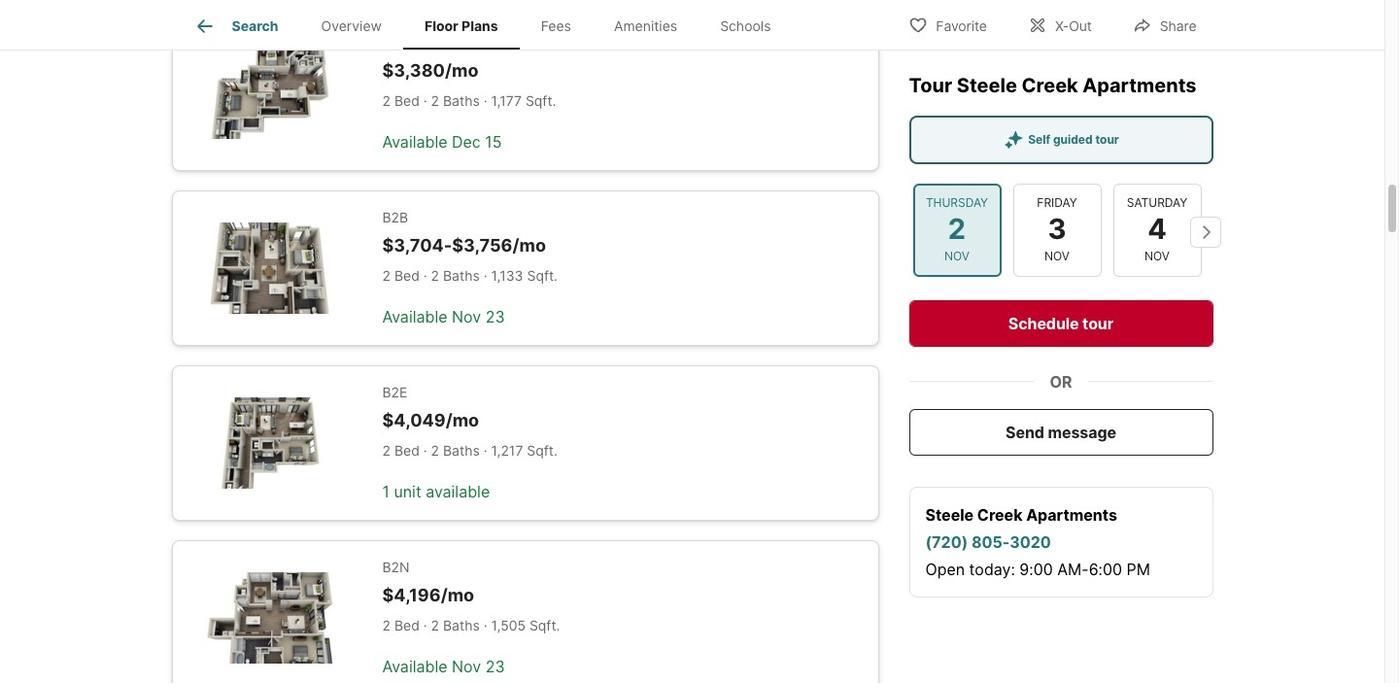 Task type: describe. For each thing, give the bounding box(es) containing it.
1,177
[[491, 92, 522, 109]]

send message
[[1006, 422, 1117, 441]]

x-out
[[1055, 17, 1092, 34]]

out
[[1069, 17, 1092, 34]]

friday
[[1037, 195, 1078, 210]]

· left the 1,217
[[484, 442, 488, 459]]

amenities tab
[[593, 3, 699, 50]]

steele creek apartments (720) 805-3020 open today: 9:00 am-6:00 pm
[[926, 504, 1151, 578]]

b2b image
[[204, 223, 336, 314]]

tour steele creek apartments
[[909, 73, 1197, 96]]

fees
[[541, 18, 571, 34]]

nov for 4
[[1145, 248, 1170, 263]]

fees tab
[[520, 3, 593, 50]]

self guided tour list box
[[909, 115, 1214, 163]]

apartments inside steele creek apartments (720) 805-3020 open today: 9:00 am-6:00 pm
[[1027, 504, 1118, 524]]

plans
[[462, 18, 498, 34]]

b2d image
[[204, 48, 336, 139]]

overview tab
[[300, 3, 403, 50]]

1,505
[[491, 617, 526, 633]]

available
[[426, 482, 490, 501]]

1,133
[[491, 267, 523, 284]]

· left the 1,133
[[484, 267, 488, 284]]

x-out button
[[1012, 4, 1109, 44]]

dec
[[452, 132, 481, 151]]

4
[[1148, 212, 1167, 246]]

creek inside steele creek apartments (720) 805-3020 open today: 9:00 am-6:00 pm
[[978, 504, 1023, 524]]

$3,704-
[[382, 235, 452, 256]]

send message button
[[909, 408, 1214, 455]]

3
[[1048, 212, 1067, 246]]

favorite
[[936, 17, 987, 34]]

next image
[[1190, 216, 1221, 247]]

0 vertical spatial apartments
[[1083, 73, 1197, 96]]

message
[[1048, 422, 1117, 441]]

23 for $3,704-
[[486, 307, 505, 326]]

9:00
[[1020, 559, 1053, 578]]

2 inside "thursday 2 nov"
[[949, 212, 966, 246]]

baths for $4,196/mo
[[443, 617, 480, 633]]

bed for $3,380/mo
[[395, 92, 420, 109]]

0 vertical spatial creek
[[1022, 73, 1079, 96]]

schools
[[720, 18, 771, 34]]

tour inside button
[[1083, 313, 1114, 332]]

today:
[[970, 559, 1016, 578]]

available nov 23 for $3,704-
[[382, 307, 505, 326]]

b2b
[[382, 209, 408, 226]]

nov for 3
[[1045, 248, 1070, 263]]

b2e image
[[204, 398, 336, 489]]

open
[[926, 559, 965, 578]]

or
[[1050, 371, 1073, 391]]

· down $3,380/mo
[[424, 92, 427, 109]]

b2n image
[[204, 573, 336, 664]]

unit
[[394, 482, 422, 501]]

sqft. for $4,049/mo
[[527, 442, 558, 459]]

search
[[232, 18, 278, 34]]

baths for $4,049/mo
[[443, 442, 480, 459]]

· left 1,505
[[484, 617, 488, 633]]

1
[[382, 482, 390, 501]]

thursday
[[926, 195, 989, 210]]

am-
[[1058, 559, 1089, 578]]

self
[[1029, 131, 1051, 146]]

bed for $4,196/mo
[[395, 617, 420, 633]]

self guided tour option
[[909, 115, 1214, 163]]

self guided tour
[[1029, 131, 1120, 146]]



Task type: vqa. For each thing, say whether or not it's contained in the screenshot.


Task type: locate. For each thing, give the bounding box(es) containing it.
sqft. right 1,177 at the top left
[[526, 92, 556, 109]]

$4,049/mo
[[382, 410, 479, 431]]

1 available from the top
[[382, 132, 448, 151]]

2 bed from the top
[[395, 267, 420, 284]]

baths for $3,380/mo
[[443, 92, 480, 109]]

available nov 23 for $4,196/mo
[[382, 657, 505, 676]]

available nov 23
[[382, 307, 505, 326], [382, 657, 505, 676]]

share
[[1160, 17, 1197, 34]]

(720) 805-3020 link
[[926, 532, 1052, 551]]

creek
[[1022, 73, 1079, 96], [978, 504, 1023, 524]]

0 vertical spatial available nov 23
[[382, 307, 505, 326]]

2 available nov 23 from the top
[[382, 657, 505, 676]]

apartments
[[1083, 73, 1197, 96], [1027, 504, 1118, 524]]

tour
[[1096, 131, 1120, 146], [1083, 313, 1114, 332]]

· down the $4,196/mo
[[424, 617, 427, 633]]

3 available from the top
[[382, 657, 448, 676]]

available down 2 bed · 2 baths · 1,505 sqft.
[[382, 657, 448, 676]]

apartments up 3020 on the right bottom of the page
[[1027, 504, 1118, 524]]

$4,196/mo
[[382, 585, 474, 606]]

schedule tour
[[1009, 313, 1114, 332]]

b2e
[[382, 384, 408, 401]]

·
[[424, 92, 427, 109], [484, 92, 488, 109], [424, 267, 427, 284], [484, 267, 488, 284], [424, 442, 427, 459], [484, 442, 488, 459], [424, 617, 427, 633], [484, 617, 488, 633]]

steele up (720)
[[926, 504, 974, 524]]

sqft. for $3,380/mo
[[526, 92, 556, 109]]

4 bed from the top
[[395, 617, 420, 633]]

b2d
[[382, 34, 409, 51]]

baths up 'available'
[[443, 442, 480, 459]]

creek up self
[[1022, 73, 1079, 96]]

sqft. right 1,505
[[530, 617, 560, 633]]

baths
[[443, 92, 480, 109], [443, 267, 480, 284], [443, 442, 480, 459], [443, 617, 480, 633]]

2 baths from the top
[[443, 267, 480, 284]]

1 vertical spatial available nov 23
[[382, 657, 505, 676]]

bed
[[395, 92, 420, 109], [395, 267, 420, 284], [395, 442, 420, 459], [395, 617, 420, 633]]

available nov 23 down 2 bed · 2 baths · 1,505 sqft.
[[382, 657, 505, 676]]

tab list containing search
[[172, 0, 808, 50]]

nov inside friday 3 nov
[[1045, 248, 1070, 263]]

steele inside steele creek apartments (720) 805-3020 open today: 9:00 am-6:00 pm
[[926, 504, 974, 524]]

steele
[[957, 73, 1018, 96], [926, 504, 974, 524]]

baths down b2b $3,704-$3,756/mo
[[443, 267, 480, 284]]

saturday
[[1127, 195, 1188, 210]]

1 vertical spatial tour
[[1083, 313, 1114, 332]]

2 vertical spatial available
[[382, 657, 448, 676]]

thursday 2 nov
[[926, 195, 989, 263]]

4 baths from the top
[[443, 617, 480, 633]]

floor
[[425, 18, 459, 34]]

b2d $3,380/mo
[[382, 34, 479, 81]]

share button
[[1117, 4, 1214, 44]]

1,217
[[491, 442, 523, 459]]

apartments down share button
[[1083, 73, 1197, 96]]

1 bed from the top
[[395, 92, 420, 109]]

1 vertical spatial available
[[382, 307, 448, 326]]

nov down 4
[[1145, 248, 1170, 263]]

1 vertical spatial apartments
[[1027, 504, 1118, 524]]

0 vertical spatial 23
[[486, 307, 505, 326]]

15
[[485, 132, 502, 151]]

805-
[[972, 532, 1010, 551]]

nov down 2 bed · 2 baths · 1,133 sqft.
[[452, 307, 481, 326]]

available for $4,196/mo
[[382, 657, 448, 676]]

creek up 805- at right
[[978, 504, 1023, 524]]

bed down the $4,196/mo
[[395, 617, 420, 633]]

· left 1,177 at the top left
[[484, 92, 488, 109]]

schedule
[[1009, 313, 1079, 332]]

6:00
[[1089, 559, 1123, 578]]

baths up dec
[[443, 92, 480, 109]]

nov down 3 at the top right of page
[[1045, 248, 1070, 263]]

saturday 4 nov
[[1127, 195, 1188, 263]]

available down 2 bed · 2 baths · 1,133 sqft.
[[382, 307, 448, 326]]

sqft. for $4,196/mo
[[530, 617, 560, 633]]

tab list
[[172, 0, 808, 50]]

2 bed · 2 baths · 1,217 sqft.
[[382, 442, 558, 459]]

nov down 2 bed · 2 baths · 1,505 sqft.
[[452, 657, 481, 676]]

$3,756/mo
[[452, 235, 546, 256]]

bed for $3,704-
[[395, 267, 420, 284]]

1 vertical spatial steele
[[926, 504, 974, 524]]

sqft.
[[526, 92, 556, 109], [527, 267, 558, 284], [527, 442, 558, 459], [530, 617, 560, 633]]

b2b $3,704-$3,756/mo
[[382, 209, 546, 256]]

1 baths from the top
[[443, 92, 480, 109]]

available for $3,380/mo
[[382, 132, 448, 151]]

sqft. right the 1,217
[[527, 442, 558, 459]]

nov inside saturday 4 nov
[[1145, 248, 1170, 263]]

23 down 1,505
[[486, 657, 505, 676]]

schools tab
[[699, 3, 793, 50]]

amenities
[[614, 18, 678, 34]]

23
[[486, 307, 505, 326], [486, 657, 505, 676]]

nov for 2
[[945, 248, 970, 263]]

favorite button
[[893, 4, 1004, 44]]

overview
[[321, 18, 382, 34]]

sqft. right the 1,133
[[527, 267, 558, 284]]

steele right tour
[[957, 73, 1018, 96]]

tour right the schedule on the top right of the page
[[1083, 313, 1114, 332]]

available
[[382, 132, 448, 151], [382, 307, 448, 326], [382, 657, 448, 676]]

bed down $3,704-
[[395, 267, 420, 284]]

2 available from the top
[[382, 307, 448, 326]]

3 bed from the top
[[395, 442, 420, 459]]

· down $3,704-
[[424, 267, 427, 284]]

available left dec
[[382, 132, 448, 151]]

(720)
[[926, 532, 968, 551]]

guided
[[1054, 131, 1093, 146]]

available nov 23 down 2 bed · 2 baths · 1,133 sqft.
[[382, 307, 505, 326]]

0 vertical spatial steele
[[957, 73, 1018, 96]]

available for $3,704-
[[382, 307, 448, 326]]

sqft. for $3,704-$3,756/mo
[[527, 267, 558, 284]]

2 bed · 2 baths · 1,505 sqft.
[[382, 617, 560, 633]]

0 vertical spatial available
[[382, 132, 448, 151]]

send
[[1006, 422, 1045, 441]]

0 vertical spatial tour
[[1096, 131, 1120, 146]]

bed down $4,049/mo
[[395, 442, 420, 459]]

1 23 from the top
[[486, 307, 505, 326]]

available dec 15
[[382, 132, 502, 151]]

nov
[[945, 248, 970, 263], [1045, 248, 1070, 263], [1145, 248, 1170, 263], [452, 307, 481, 326], [452, 657, 481, 676]]

baths for $3,704-
[[443, 267, 480, 284]]

2 bed · 2 baths · 1,177 sqft.
[[382, 92, 556, 109]]

pm
[[1127, 559, 1151, 578]]

baths down the $4,196/mo
[[443, 617, 480, 633]]

floor plans tab
[[403, 3, 520, 50]]

· down $4,049/mo
[[424, 442, 427, 459]]

friday 3 nov
[[1037, 195, 1078, 263]]

1 vertical spatial 23
[[486, 657, 505, 676]]

1 unit available
[[382, 482, 490, 501]]

23 down the 1,133
[[486, 307, 505, 326]]

floor plans
[[425, 18, 498, 34]]

3020
[[1010, 532, 1052, 551]]

search link
[[193, 15, 278, 38]]

tour right guided
[[1096, 131, 1120, 146]]

nov down thursday on the top of page
[[945, 248, 970, 263]]

tour
[[909, 73, 953, 96]]

2 23 from the top
[[486, 657, 505, 676]]

tour inside option
[[1096, 131, 1120, 146]]

$3,380/mo
[[382, 61, 479, 81]]

b2e $4,049/mo
[[382, 384, 479, 431]]

b2n
[[382, 559, 410, 576]]

23 for $4,196/mo
[[486, 657, 505, 676]]

2 bed · 2 baths · 1,133 sqft.
[[382, 267, 558, 284]]

3 baths from the top
[[443, 442, 480, 459]]

bed down $3,380/mo
[[395, 92, 420, 109]]

1 vertical spatial creek
[[978, 504, 1023, 524]]

2
[[382, 92, 391, 109], [431, 92, 439, 109], [949, 212, 966, 246], [382, 267, 391, 284], [431, 267, 439, 284], [382, 442, 391, 459], [431, 442, 439, 459], [382, 617, 391, 633], [431, 617, 439, 633]]

x-
[[1055, 17, 1069, 34]]

b2n $4,196/mo
[[382, 559, 474, 606]]

schedule tour button
[[909, 299, 1214, 346]]

nov inside "thursday 2 nov"
[[945, 248, 970, 263]]

1 available nov 23 from the top
[[382, 307, 505, 326]]

bed for $4,049/mo
[[395, 442, 420, 459]]



